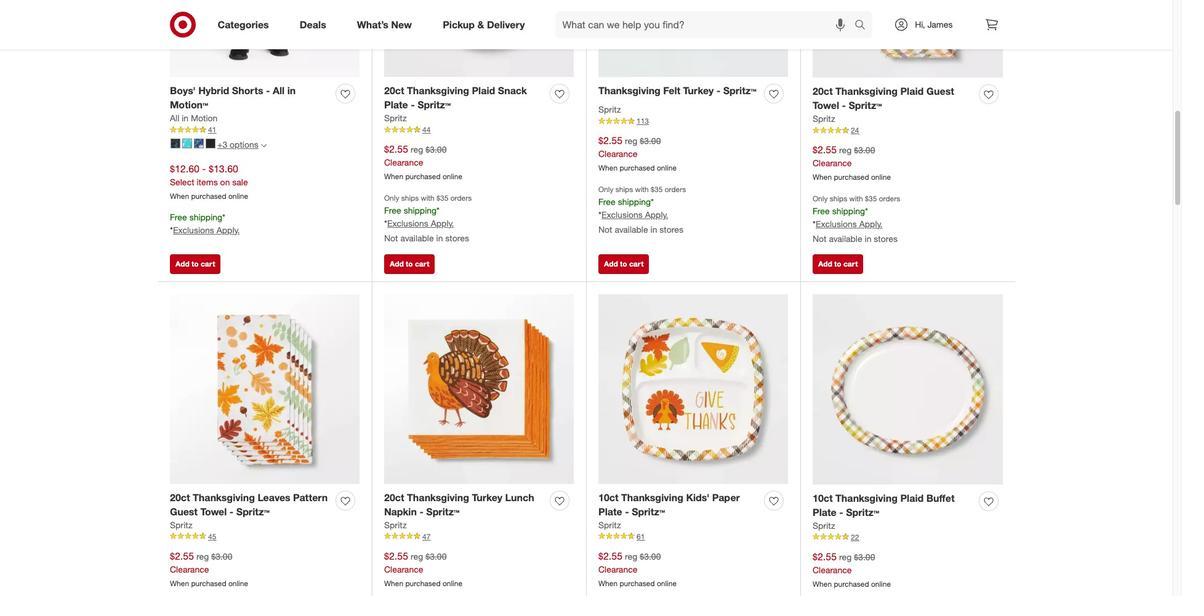 Task type: describe. For each thing, give the bounding box(es) containing it.
in inside boys' hybrid shorts - all in motion™
[[287, 85, 296, 97]]

items
[[197, 177, 218, 187]]

free for thanksgiving felt turkey - spritz™
[[599, 197, 616, 207]]

available for 20ct thanksgiving plaid guest towel - spritz™
[[830, 233, 863, 244]]

apply. for spritz™
[[645, 210, 669, 220]]

$13.60
[[209, 163, 238, 175]]

to for thanksgiving felt turkey - spritz™
[[620, 260, 628, 269]]

new
[[391, 18, 412, 31]]

stores for towel
[[874, 233, 898, 244]]

spritz link for 20ct thanksgiving leaves pattern guest towel - spritz™
[[170, 519, 193, 532]]

categories link
[[207, 11, 284, 38]]

ships for 20ct thanksgiving plaid guest towel - spritz™
[[830, 194, 848, 203]]

to for 20ct thanksgiving plaid guest towel - spritz™
[[835, 260, 842, 269]]

- inside 20ct thanksgiving leaves pattern guest towel - spritz™
[[230, 506, 234, 518]]

45
[[208, 532, 216, 541]]

select
[[170, 177, 194, 187]]

113
[[637, 117, 649, 126]]

47 link
[[384, 532, 574, 542]]

add to cart button for boys' hybrid shorts - all in motion™
[[170, 255, 221, 274]]

online for 20ct thanksgiving plaid snack plate - spritz™
[[443, 172, 463, 181]]

add to cart for boys' hybrid shorts - all in motion™
[[176, 260, 215, 269]]

$3.00 for 10ct thanksgiving plaid buffet plate - spritz™
[[855, 552, 876, 563]]

$2.55 reg $3.00 clearance when purchased online for 10ct thanksgiving plaid buffet plate - spritz™
[[813, 551, 892, 589]]

thanksgiving felt turkey - spritz™ link
[[599, 84, 757, 98]]

orders for towel
[[880, 194, 901, 203]]

shipping for thanksgiving felt turkey - spritz™
[[618, 197, 651, 207]]

towel inside "20ct thanksgiving plaid guest towel - spritz™"
[[813, 99, 840, 112]]

spritz for 10ct thanksgiving plaid buffet plate - spritz™
[[813, 521, 836, 531]]

to for 20ct thanksgiving plaid snack plate - spritz™
[[406, 260, 413, 269]]

$2.55 for 10ct thanksgiving plaid buffet plate - spritz™
[[813, 551, 837, 563]]

spritz for 10ct thanksgiving kids' paper plate - spritz™
[[599, 520, 621, 530]]

delivery
[[487, 18, 525, 31]]

all inside boys' hybrid shorts - all in motion™
[[273, 85, 285, 97]]

shipping for 20ct thanksgiving plaid snack plate - spritz™
[[404, 205, 437, 216]]

shipping inside free shipping * * exclusions apply.
[[190, 212, 222, 222]]

motion™
[[170, 99, 208, 111]]

20ct thanksgiving turkey lunch napkin - spritz™
[[384, 492, 535, 518]]

spritz link for thanksgiving felt turkey - spritz™
[[599, 104, 621, 116]]

spritz™ for 20ct thanksgiving turkey lunch napkin - spritz™
[[427, 506, 460, 518]]

when for 20ct thanksgiving plaid guest towel - spritz™
[[813, 172, 832, 182]]

clearance for 20ct thanksgiving turkey lunch napkin - spritz™
[[384, 564, 423, 575]]

spritz™ up 113 link
[[724, 85, 757, 97]]

20ct for 20ct thanksgiving turkey lunch napkin - spritz™
[[384, 492, 405, 504]]

$2.55 for thanksgiving felt turkey - spritz™
[[599, 135, 623, 147]]

- inside "20ct thanksgiving plaid guest towel - spritz™"
[[842, 99, 847, 112]]

20ct for 20ct thanksgiving leaves pattern guest towel - spritz™
[[170, 492, 190, 504]]

45 link
[[170, 532, 360, 542]]

online for 10ct thanksgiving kids' paper plate - spritz™
[[657, 579, 677, 588]]

free inside free shipping * * exclusions apply.
[[170, 212, 187, 222]]

20ct thanksgiving plaid snack plate - spritz™ link
[[384, 84, 545, 112]]

turkey for lunch
[[472, 492, 503, 504]]

20ct thanksgiving leaves pattern guest towel - spritz™ link
[[170, 491, 331, 519]]

20ct for 20ct thanksgiving plaid guest towel - spritz™
[[813, 85, 833, 98]]

purchased for 10ct thanksgiving kids' paper plate - spritz™
[[620, 579, 655, 588]]

$35 for towel
[[866, 194, 878, 203]]

when for 10ct thanksgiving kids' paper plate - spritz™
[[599, 579, 618, 588]]

spritz for 20ct thanksgiving turkey lunch napkin - spritz™
[[384, 520, 407, 530]]

spritz™ inside 20ct thanksgiving leaves pattern guest towel - spritz™
[[236, 506, 270, 518]]

- inside 20ct thanksgiving turkey lunch napkin - spritz™
[[420, 506, 424, 518]]

add for 20ct thanksgiving plaid guest towel - spritz™
[[819, 260, 833, 269]]

41 link
[[170, 124, 360, 135]]

20ct thanksgiving leaves pattern guest towel - spritz™
[[170, 492, 328, 518]]

spritz link for 10ct thanksgiving kids' paper plate - spritz™
[[599, 519, 621, 532]]

search
[[850, 19, 879, 32]]

pickup
[[443, 18, 475, 31]]

options
[[230, 139, 259, 150]]

20ct thanksgiving turkey lunch napkin - spritz™ link
[[384, 491, 545, 519]]

online for 20ct thanksgiving turkey lunch napkin - spritz™
[[443, 579, 463, 588]]

$2.55 for 20ct thanksgiving plaid guest towel - spritz™
[[813, 144, 837, 156]]

10ct for 10ct thanksgiving plaid buffet plate - spritz™
[[813, 492, 833, 505]]

what's new link
[[347, 11, 428, 38]]

apply. for plate
[[431, 218, 454, 228]]

24 link
[[813, 125, 1004, 136]]

41
[[208, 125, 216, 134]]

when for 20ct thanksgiving plaid snack plate - spritz™
[[384, 172, 404, 181]]

purchased for 10ct thanksgiving plaid buffet plate - spritz™
[[835, 580, 870, 589]]

exclusions apply. button for thanksgiving felt turkey - spritz™
[[602, 209, 669, 221]]

20ct thanksgiving plaid snack plate - spritz™
[[384, 85, 527, 111]]

thanksgiving for 20ct thanksgiving leaves pattern guest towel - spritz™
[[193, 492, 255, 504]]

- inside 10ct thanksgiving plaid buffet plate - spritz™
[[840, 506, 844, 519]]

10ct thanksgiving plaid buffet plate - spritz™
[[813, 492, 955, 519]]

thanksgiving felt turkey - spritz™
[[599, 85, 757, 97]]

search button
[[850, 11, 879, 41]]

add to cart for 20ct thanksgiving plaid guest towel - spritz™
[[819, 260, 858, 269]]

thanksgiving for 20ct thanksgiving turkey lunch napkin - spritz™
[[407, 492, 469, 504]]

napkin
[[384, 506, 417, 518]]

not for 20ct thanksgiving plaid guest towel - spritz™
[[813, 233, 827, 244]]

when for thanksgiving felt turkey - spritz™
[[599, 163, 618, 173]]

add to cart button for 20ct thanksgiving plaid guest towel - spritz™
[[813, 255, 864, 274]]

categories
[[218, 18, 269, 31]]

sale
[[232, 177, 248, 187]]

all in motion
[[170, 113, 218, 123]]

$3.00 for 10ct thanksgiving kids' paper plate - spritz™
[[640, 551, 661, 562]]

clearance for 10ct thanksgiving plaid buffet plate - spritz™
[[813, 565, 852, 575]]

+3
[[217, 139, 227, 150]]

ships for thanksgiving felt turkey - spritz™
[[616, 185, 634, 194]]

61 link
[[599, 532, 789, 542]]

- inside 20ct thanksgiving plaid snack plate - spritz™
[[411, 99, 415, 111]]

stores for spritz™
[[660, 224, 684, 235]]

shorts
[[232, 85, 263, 97]]

deals link
[[289, 11, 342, 38]]

spritz™ for 20ct thanksgiving plaid guest towel - spritz™
[[849, 99, 883, 112]]

in for 20ct thanksgiving plaid snack plate - spritz™
[[437, 233, 443, 243]]

clearance for 10ct thanksgiving kids' paper plate - spritz™
[[599, 564, 638, 575]]

pickup & delivery link
[[433, 11, 541, 38]]

what's
[[357, 18, 389, 31]]

22
[[851, 533, 860, 542]]

$2.55 reg $3.00 clearance when purchased online for 20ct thanksgiving plaid snack plate - spritz™
[[384, 143, 463, 181]]

44 link
[[384, 124, 574, 135]]

only for 20ct thanksgiving plaid guest towel - spritz™
[[813, 194, 828, 203]]

113 link
[[599, 116, 789, 127]]

$2.55 reg $3.00 clearance when purchased online for 20ct thanksgiving turkey lunch napkin - spritz™
[[384, 550, 463, 588]]

exclusions for 20ct thanksgiving plaid snack plate - spritz™
[[387, 218, 429, 228]]

cart for thanksgiving felt turkey - spritz™
[[630, 260, 644, 269]]

ships for 20ct thanksgiving plaid snack plate - spritz™
[[402, 193, 419, 203]]

- inside boys' hybrid shorts - all in motion™
[[266, 85, 270, 97]]

when for 20ct thanksgiving turkey lunch napkin - spritz™
[[384, 579, 404, 588]]

purchased for 20ct thanksgiving plaid snack plate - spritz™
[[406, 172, 441, 181]]

cart for 20ct thanksgiving plaid guest towel - spritz™
[[844, 260, 858, 269]]

20ct thanksgiving plaid guest towel - spritz™ link
[[813, 85, 975, 113]]

boys' hybrid shorts - all in motion™ link
[[170, 84, 331, 112]]

stores for plate
[[446, 233, 469, 243]]

with for 20ct thanksgiving plaid guest towel - spritz™
[[850, 194, 864, 203]]

add to cart for thanksgiving felt turkey - spritz™
[[604, 260, 644, 269]]

20ct thanksgiving plaid guest towel - spritz™
[[813, 85, 955, 112]]

add for thanksgiving felt turkey - spritz™
[[604, 260, 618, 269]]

hi, james
[[916, 19, 953, 30]]

motion
[[191, 113, 218, 123]]

$3.00 for thanksgiving felt turkey - spritz™
[[640, 136, 661, 146]]

apply. for towel
[[860, 219, 883, 229]]

what's new
[[357, 18, 412, 31]]



Task type: locate. For each thing, give the bounding box(es) containing it.
add to cart button
[[170, 255, 221, 274], [384, 255, 435, 274], [599, 255, 650, 274], [813, 255, 864, 274]]

0 horizontal spatial available
[[401, 233, 434, 243]]

purchased down the "24"
[[835, 172, 870, 182]]

thanksgiving up 22 at right bottom
[[836, 492, 898, 505]]

guest inside "20ct thanksgiving plaid guest towel - spritz™"
[[927, 85, 955, 98]]

1 add from the left
[[176, 260, 190, 269]]

$2.55 reg $3.00 clearance when purchased online for thanksgiving felt turkey - spritz™
[[599, 135, 677, 173]]

2 add to cart button from the left
[[384, 255, 435, 274]]

3 add to cart from the left
[[604, 260, 644, 269]]

10ct thanksgiving kids' paper plate - spritz™ link
[[599, 491, 760, 519]]

spritz™
[[724, 85, 757, 97], [418, 99, 451, 111], [849, 99, 883, 112], [236, 506, 270, 518], [427, 506, 460, 518], [632, 506, 666, 518], [847, 506, 880, 519]]

turkey for -
[[684, 85, 714, 97]]

0 vertical spatial turkey
[[684, 85, 714, 97]]

plaid inside 10ct thanksgiving plaid buffet plate - spritz™
[[901, 492, 924, 505]]

all colors + 3 more colors image
[[261, 143, 267, 148]]

thanksgiving for 20ct thanksgiving plaid guest towel - spritz™
[[836, 85, 898, 98]]

1 horizontal spatial only ships with $35 orders free shipping * * exclusions apply. not available in stores
[[599, 185, 687, 235]]

purchased down the 113
[[620, 163, 655, 173]]

apply. inside free shipping * * exclusions apply.
[[217, 225, 240, 235]]

exclusions apply. button for 20ct thanksgiving plaid guest towel - spritz™
[[816, 218, 883, 230]]

$2.55 reg $3.00 clearance when purchased online down 61
[[599, 550, 677, 588]]

only ships with $35 orders free shipping * * exclusions apply. not available in stores for 20ct thanksgiving plaid guest towel - spritz™
[[813, 194, 901, 244]]

4 to from the left
[[835, 260, 842, 269]]

paper
[[713, 492, 740, 504]]

1 add to cart button from the left
[[170, 255, 221, 274]]

not
[[599, 224, 613, 235], [384, 233, 398, 243], [813, 233, 827, 244]]

purchased down 61
[[620, 579, 655, 588]]

exclusions apply. button for 20ct thanksgiving plaid snack plate - spritz™
[[387, 217, 454, 230]]

$3.00 down 61
[[640, 551, 661, 562]]

$2.55 reg $3.00 clearance when purchased online
[[599, 135, 677, 173], [384, 143, 463, 181], [813, 144, 892, 182], [170, 550, 248, 588], [384, 550, 463, 588], [599, 550, 677, 588], [813, 551, 892, 589]]

plate inside 10ct thanksgiving plaid buffet plate - spritz™
[[813, 506, 837, 519]]

on
[[220, 177, 230, 187]]

clearance for 20ct thanksgiving leaves pattern guest towel - spritz™
[[170, 564, 209, 575]]

online down 22 link
[[872, 580, 892, 589]]

20ct thanksgiving plaid guest towel - spritz™ image
[[813, 0, 1004, 78], [813, 0, 1004, 78]]

thanksgiving up the "24"
[[836, 85, 898, 98]]

- inside thanksgiving felt turkey - spritz™ link
[[717, 85, 721, 97]]

reg down the "24"
[[840, 145, 852, 155]]

+3 options
[[217, 139, 259, 150]]

thanksgiving inside 20ct thanksgiving leaves pattern guest towel - spritz™
[[193, 492, 255, 504]]

only for thanksgiving felt turkey - spritz™
[[599, 185, 614, 194]]

exclusions for 20ct thanksgiving plaid guest towel - spritz™
[[816, 219, 858, 229]]

20ct thanksgiving plaid snack plate - spritz™ image
[[384, 0, 574, 77], [384, 0, 574, 77]]

spritz™ for 10ct thanksgiving plaid buffet plate - spritz™
[[847, 506, 880, 519]]

only for 20ct thanksgiving plaid snack plate - spritz™
[[384, 193, 400, 203]]

thanksgiving up 45
[[193, 492, 255, 504]]

thanksgiving inside 10ct thanksgiving plaid buffet plate - spritz™
[[836, 492, 898, 505]]

1 vertical spatial all
[[170, 113, 179, 123]]

dark blue image
[[194, 138, 204, 148]]

turkey inside 20ct thanksgiving turkey lunch napkin - spritz™
[[472, 492, 503, 504]]

black image
[[171, 138, 181, 148]]

ships
[[616, 185, 634, 194], [402, 193, 419, 203], [830, 194, 848, 203]]

2 horizontal spatial only ships with $35 orders free shipping * * exclusions apply. not available in stores
[[813, 194, 901, 244]]

20ct inside "20ct thanksgiving plaid guest towel - spritz™"
[[813, 85, 833, 98]]

$2.55 reg $3.00 clearance when purchased online down "47"
[[384, 550, 463, 588]]

snack
[[498, 85, 527, 97]]

0 horizontal spatial $35
[[437, 193, 449, 203]]

online inside $12.60 - $13.60 select items on sale when purchased online
[[229, 192, 248, 201]]

$2.55 reg $3.00 clearance when purchased online down the "24"
[[813, 144, 892, 182]]

online down "44" link
[[443, 172, 463, 181]]

0 horizontal spatial only ships with $35 orders free shipping * * exclusions apply. not available in stores
[[384, 193, 472, 243]]

online down 24 link on the right of the page
[[872, 172, 892, 182]]

stores
[[660, 224, 684, 235], [446, 233, 469, 243], [874, 233, 898, 244]]

0 horizontal spatial stores
[[446, 233, 469, 243]]

orders for spritz™
[[665, 185, 687, 194]]

available for 20ct thanksgiving plaid snack plate - spritz™
[[401, 233, 434, 243]]

$3.00 down the 113
[[640, 136, 661, 146]]

leaves
[[258, 492, 291, 504]]

add to cart button for thanksgiving felt turkey - spritz™
[[599, 255, 650, 274]]

22 link
[[813, 532, 1004, 543]]

boys'
[[170, 85, 196, 97]]

purchased down 44
[[406, 172, 441, 181]]

1 vertical spatial turkey
[[472, 492, 503, 504]]

1 horizontal spatial plate
[[599, 506, 623, 518]]

purchased
[[620, 163, 655, 173], [406, 172, 441, 181], [835, 172, 870, 182], [191, 192, 226, 201], [191, 579, 226, 588], [406, 579, 441, 588], [620, 579, 655, 588], [835, 580, 870, 589]]

reg
[[625, 136, 638, 146], [411, 144, 423, 155], [840, 145, 852, 155], [196, 551, 209, 562], [411, 551, 423, 562], [625, 551, 638, 562], [840, 552, 852, 563]]

reg for 10ct thanksgiving plaid buffet plate - spritz™
[[840, 552, 852, 563]]

What can we help you find? suggestions appear below search field
[[555, 11, 858, 38]]

deals
[[300, 18, 326, 31]]

online
[[657, 163, 677, 173], [443, 172, 463, 181], [872, 172, 892, 182], [229, 192, 248, 201], [229, 579, 248, 588], [443, 579, 463, 588], [657, 579, 677, 588], [872, 580, 892, 589]]

apply.
[[645, 210, 669, 220], [431, 218, 454, 228], [860, 219, 883, 229], [217, 225, 240, 235]]

lunch
[[506, 492, 535, 504]]

thanksgiving inside 10ct thanksgiving kids' paper plate - spritz™
[[622, 492, 684, 504]]

2 horizontal spatial stores
[[874, 233, 898, 244]]

0 vertical spatial towel
[[813, 99, 840, 112]]

clearance for thanksgiving felt turkey - spritz™
[[599, 149, 638, 159]]

only ships with $35 orders free shipping * * exclusions apply. not available in stores
[[599, 185, 687, 235], [384, 193, 472, 243], [813, 194, 901, 244]]

plaid for snack
[[472, 85, 496, 97]]

1 add to cart from the left
[[176, 260, 215, 269]]

+3 options button
[[165, 135, 272, 155]]

add for 20ct thanksgiving plaid snack plate - spritz™
[[390, 260, 404, 269]]

exclusions apply. button
[[602, 209, 669, 221], [387, 217, 454, 230], [816, 218, 883, 230], [173, 224, 240, 236]]

spritz™ up 61
[[632, 506, 666, 518]]

in for thanksgiving felt turkey - spritz™
[[651, 224, 658, 235]]

spritz™ inside "20ct thanksgiving plaid guest towel - spritz™"
[[849, 99, 883, 112]]

online down 47 link
[[443, 579, 463, 588]]

1 horizontal spatial ships
[[616, 185, 634, 194]]

2 cart from the left
[[415, 260, 430, 269]]

plaid inside 20ct thanksgiving plaid snack plate - spritz™
[[472, 85, 496, 97]]

2 horizontal spatial orders
[[880, 194, 901, 203]]

- inside $12.60 - $13.60 select items on sale when purchased online
[[202, 163, 206, 175]]

spritz™ up 22 at right bottom
[[847, 506, 880, 519]]

purchased down 45
[[191, 579, 226, 588]]

all colors + 3 more colors element
[[261, 141, 267, 149]]

1 horizontal spatial not
[[599, 224, 613, 235]]

plate
[[384, 99, 408, 111], [599, 506, 623, 518], [813, 506, 837, 519]]

1 vertical spatial guest
[[170, 506, 198, 518]]

add
[[176, 260, 190, 269], [390, 260, 404, 269], [604, 260, 618, 269], [819, 260, 833, 269]]

pickup & delivery
[[443, 18, 525, 31]]

boys' hybrid shorts - all in motion™
[[170, 85, 296, 111]]

clearance down 45
[[170, 564, 209, 575]]

&
[[478, 18, 485, 31]]

61
[[637, 532, 645, 541]]

10ct inside 10ct thanksgiving kids' paper plate - spritz™
[[599, 492, 619, 504]]

all down motion™
[[170, 113, 179, 123]]

online for 20ct thanksgiving plaid guest towel - spritz™
[[872, 172, 892, 182]]

$3.00 for 20ct thanksgiving plaid snack plate - spritz™
[[426, 144, 447, 155]]

1 horizontal spatial guest
[[927, 85, 955, 98]]

thanksgiving up 61
[[622, 492, 684, 504]]

thanksgiving for 10ct thanksgiving kids' paper plate - spritz™
[[622, 492, 684, 504]]

10ct thanksgiving kids' paper plate - spritz™
[[599, 492, 740, 518]]

kids'
[[687, 492, 710, 504]]

$12.60
[[170, 163, 200, 175]]

plate for 10ct thanksgiving kids' paper plate - spritz™
[[599, 506, 623, 518]]

purchased down "47"
[[406, 579, 441, 588]]

1 horizontal spatial all
[[273, 85, 285, 97]]

0 horizontal spatial guest
[[170, 506, 198, 518]]

2 horizontal spatial available
[[830, 233, 863, 244]]

orders
[[665, 185, 687, 194], [451, 193, 472, 203], [880, 194, 901, 203]]

spritz link
[[599, 104, 621, 116], [384, 112, 407, 124], [813, 113, 836, 125], [170, 519, 193, 532], [384, 519, 407, 532], [599, 519, 621, 532], [813, 520, 836, 532]]

towel inside 20ct thanksgiving leaves pattern guest towel - spritz™
[[200, 506, 227, 518]]

4 cart from the left
[[844, 260, 858, 269]]

clearance down 44
[[384, 157, 423, 168]]

$3.00 down "47"
[[426, 551, 447, 562]]

$2.55 for 20ct thanksgiving plaid snack plate - spritz™
[[384, 143, 408, 155]]

reg down the 113
[[625, 136, 638, 146]]

0 vertical spatial all
[[273, 85, 285, 97]]

hybrid
[[199, 85, 229, 97]]

spritz link for 20ct thanksgiving plaid snack plate - spritz™
[[384, 112, 407, 124]]

spritz™ inside 10ct thanksgiving kids' paper plate - spritz™
[[632, 506, 666, 518]]

shipping for 20ct thanksgiving plaid guest towel - spritz™
[[833, 206, 866, 216]]

reg for 20ct thanksgiving plaid snack plate - spritz™
[[411, 144, 423, 155]]

0 vertical spatial guest
[[927, 85, 955, 98]]

2 add from the left
[[390, 260, 404, 269]]

1 horizontal spatial orders
[[665, 185, 687, 194]]

spritz for 20ct thanksgiving leaves pattern guest towel - spritz™
[[170, 520, 193, 530]]

cart for 20ct thanksgiving plaid snack plate - spritz™
[[415, 260, 430, 269]]

plate for 10ct thanksgiving plaid buffet plate - spritz™
[[813, 506, 837, 519]]

online for 20ct thanksgiving leaves pattern guest towel - spritz™
[[229, 579, 248, 588]]

buffet
[[927, 492, 955, 505]]

thanksgiving inside 20ct thanksgiving turkey lunch napkin - spritz™
[[407, 492, 469, 504]]

spritz™ up 44
[[418, 99, 451, 111]]

reg down 61
[[625, 551, 638, 562]]

guest inside 20ct thanksgiving leaves pattern guest towel - spritz™
[[170, 506, 198, 518]]

online for thanksgiving felt turkey - spritz™
[[657, 163, 677, 173]]

free
[[599, 197, 616, 207], [384, 205, 402, 216], [813, 206, 830, 216], [170, 212, 187, 222]]

1 horizontal spatial towel
[[813, 99, 840, 112]]

all
[[273, 85, 285, 97], [170, 113, 179, 123]]

spritz link for 20ct thanksgiving plaid guest towel - spritz™
[[813, 113, 836, 125]]

clearance for 20ct thanksgiving plaid snack plate - spritz™
[[384, 157, 423, 168]]

10ct thanksgiving plaid buffet plate - spritz™ image
[[813, 294, 1004, 485], [813, 294, 1004, 485]]

turkey left lunch
[[472, 492, 503, 504]]

plaid left the snack
[[472, 85, 496, 97]]

$2.55 reg $3.00 clearance when purchased online down the 113
[[599, 135, 677, 173]]

20ct inside 20ct thanksgiving leaves pattern guest towel - spritz™
[[170, 492, 190, 504]]

when for 10ct thanksgiving plaid buffet plate - spritz™
[[813, 580, 832, 589]]

pattern
[[293, 492, 328, 504]]

1 horizontal spatial stores
[[660, 224, 684, 235]]

47
[[423, 532, 431, 541]]

online for 10ct thanksgiving plaid buffet plate - spritz™
[[872, 580, 892, 589]]

4 add to cart button from the left
[[813, 255, 864, 274]]

add to cart
[[176, 260, 215, 269], [390, 260, 430, 269], [604, 260, 644, 269], [819, 260, 858, 269]]

0 horizontal spatial turkey
[[472, 492, 503, 504]]

plaid for buffet
[[901, 492, 924, 505]]

clearance for 20ct thanksgiving plaid guest towel - spritz™
[[813, 158, 852, 168]]

exclusions inside free shipping * * exclusions apply.
[[173, 225, 214, 235]]

1 to from the left
[[192, 260, 199, 269]]

$2.55 reg $3.00 clearance when purchased online down 22 at right bottom
[[813, 551, 892, 589]]

purchased for 20ct thanksgiving leaves pattern guest towel - spritz™
[[191, 579, 226, 588]]

thanksgiving inside 20ct thanksgiving plaid snack plate - spritz™
[[407, 85, 469, 97]]

10ct inside 10ct thanksgiving plaid buffet plate - spritz™
[[813, 492, 833, 505]]

blue image
[[182, 138, 192, 148]]

0 horizontal spatial ships
[[402, 193, 419, 203]]

reg down 45
[[196, 551, 209, 562]]

spritz
[[599, 104, 621, 115], [384, 113, 407, 123], [813, 113, 836, 124], [170, 520, 193, 530], [384, 520, 407, 530], [599, 520, 621, 530], [813, 521, 836, 531]]

2 add to cart from the left
[[390, 260, 430, 269]]

$2.55 for 20ct thanksgiving leaves pattern guest towel - spritz™
[[170, 550, 194, 563]]

1 horizontal spatial available
[[615, 224, 649, 235]]

0 horizontal spatial only
[[384, 193, 400, 203]]

free for 20ct thanksgiving plaid guest towel - spritz™
[[813, 206, 830, 216]]

2 horizontal spatial not
[[813, 233, 827, 244]]

when inside $12.60 - $13.60 select items on sale when purchased online
[[170, 192, 189, 201]]

clearance down 61
[[599, 564, 638, 575]]

2 horizontal spatial $35
[[866, 194, 878, 203]]

2 horizontal spatial ships
[[830, 194, 848, 203]]

1 vertical spatial towel
[[200, 506, 227, 518]]

all in motion link
[[170, 112, 218, 124]]

thanksgiving up napkin
[[407, 492, 469, 504]]

spritz™ up the "24"
[[849, 99, 883, 112]]

10ct thanksgiving plaid buffet plate - spritz™ link
[[813, 492, 975, 520]]

0 horizontal spatial towel
[[200, 506, 227, 518]]

$3.00 down 44
[[426, 144, 447, 155]]

available for thanksgiving felt turkey - spritz™
[[615, 224, 649, 235]]

thanksgiving up 44
[[407, 85, 469, 97]]

reg for thanksgiving felt turkey - spritz™
[[625, 136, 638, 146]]

$35
[[651, 185, 663, 194], [437, 193, 449, 203], [866, 194, 878, 203]]

spritz™ inside 10ct thanksgiving plaid buffet plate - spritz™
[[847, 506, 880, 519]]

with for thanksgiving felt turkey - spritz™
[[636, 185, 649, 194]]

jet black image
[[206, 138, 216, 148]]

3 add from the left
[[604, 260, 618, 269]]

thanksgiving inside "20ct thanksgiving plaid guest towel - spritz™"
[[836, 85, 898, 98]]

$2.55 for 20ct thanksgiving turkey lunch napkin - spritz™
[[384, 550, 408, 563]]

reg down "47"
[[411, 551, 423, 562]]

20ct inside 20ct thanksgiving plaid snack plate - spritz™
[[384, 85, 405, 97]]

- inside 10ct thanksgiving kids' paper plate - spritz™
[[625, 506, 629, 518]]

3 to from the left
[[620, 260, 628, 269]]

add for boys' hybrid shorts - all in motion™
[[176, 260, 190, 269]]

3 cart from the left
[[630, 260, 644, 269]]

0 horizontal spatial plate
[[384, 99, 408, 111]]

when
[[599, 163, 618, 173], [384, 172, 404, 181], [813, 172, 832, 182], [170, 192, 189, 201], [170, 579, 189, 588], [384, 579, 404, 588], [599, 579, 618, 588], [813, 580, 832, 589]]

purchased down the items
[[191, 192, 226, 201]]

1 horizontal spatial turkey
[[684, 85, 714, 97]]

not for thanksgiving felt turkey - spritz™
[[599, 224, 613, 235]]

$3.00 down 22 at right bottom
[[855, 552, 876, 563]]

$2.55 reg $3.00 clearance when purchased online for 20ct thanksgiving leaves pattern guest towel - spritz™
[[170, 550, 248, 588]]

purchased down 22 at right bottom
[[835, 580, 870, 589]]

spritz™ down leaves
[[236, 506, 270, 518]]

plaid left buffet
[[901, 492, 924, 505]]

20ct thanksgiving leaves pattern guest towel - spritz™ image
[[170, 294, 360, 484], [170, 294, 360, 484]]

spritz™ up "47"
[[427, 506, 460, 518]]

in for 20ct thanksgiving plaid guest towel - spritz™
[[865, 233, 872, 244]]

james
[[928, 19, 953, 30]]

2 to from the left
[[406, 260, 413, 269]]

plaid
[[472, 85, 496, 97], [901, 85, 924, 98], [901, 492, 924, 505]]

0 horizontal spatial not
[[384, 233, 398, 243]]

only
[[599, 185, 614, 194], [384, 193, 400, 203], [813, 194, 828, 203]]

all right shorts
[[273, 85, 285, 97]]

turkey
[[684, 85, 714, 97], [472, 492, 503, 504]]

plaid inside "20ct thanksgiving plaid guest towel - spritz™"
[[901, 85, 924, 98]]

20ct for 20ct thanksgiving plaid snack plate - spritz™
[[384, 85, 405, 97]]

thanksgiving
[[407, 85, 469, 97], [599, 85, 661, 97], [836, 85, 898, 98], [193, 492, 255, 504], [407, 492, 469, 504], [622, 492, 684, 504], [836, 492, 898, 505]]

24
[[851, 126, 860, 135]]

plaid up 24 link on the right of the page
[[901, 85, 924, 98]]

clearance down the "24"
[[813, 158, 852, 168]]

boys' hybrid shorts - all in motion™ image
[[170, 0, 360, 77], [170, 0, 360, 77]]

1 horizontal spatial 10ct
[[813, 492, 833, 505]]

1 horizontal spatial with
[[636, 185, 649, 194]]

0 horizontal spatial 10ct
[[599, 492, 619, 504]]

1 horizontal spatial only
[[599, 185, 614, 194]]

4 add to cart from the left
[[819, 260, 858, 269]]

towel
[[813, 99, 840, 112], [200, 506, 227, 518]]

online down 113 link
[[657, 163, 677, 173]]

exclusions
[[602, 210, 643, 220], [387, 218, 429, 228], [816, 219, 858, 229], [173, 225, 214, 235]]

free for 20ct thanksgiving plaid snack plate - spritz™
[[384, 205, 402, 216]]

cart for boys' hybrid shorts - all in motion™
[[201, 260, 215, 269]]

spritz™ inside 20ct thanksgiving plaid snack plate - spritz™
[[418, 99, 451, 111]]

felt
[[664, 85, 681, 97]]

online down 61 link
[[657, 579, 677, 588]]

plaid for guest
[[901, 85, 924, 98]]

to
[[192, 260, 199, 269], [406, 260, 413, 269], [620, 260, 628, 269], [835, 260, 842, 269]]

online down sale
[[229, 192, 248, 201]]

thanksgiving for 10ct thanksgiving plaid buffet plate - spritz™
[[836, 492, 898, 505]]

turkey right the felt
[[684, 85, 714, 97]]

44
[[423, 125, 431, 134]]

0 horizontal spatial orders
[[451, 193, 472, 203]]

$2.55 reg $3.00 clearance when purchased online down 44
[[384, 143, 463, 181]]

2 horizontal spatial with
[[850, 194, 864, 203]]

$2.55 reg $3.00 clearance when purchased online down 45
[[170, 550, 248, 588]]

reg down 44
[[411, 144, 423, 155]]

2 horizontal spatial only
[[813, 194, 828, 203]]

4 add from the left
[[819, 260, 833, 269]]

spritz™ inside 20ct thanksgiving turkey lunch napkin - spritz™
[[427, 506, 460, 518]]

-
[[266, 85, 270, 97], [717, 85, 721, 97], [411, 99, 415, 111], [842, 99, 847, 112], [202, 163, 206, 175], [230, 506, 234, 518], [420, 506, 424, 518], [625, 506, 629, 518], [840, 506, 844, 519]]

$3.00
[[640, 136, 661, 146], [426, 144, 447, 155], [855, 145, 876, 155], [211, 551, 233, 562], [426, 551, 447, 562], [640, 551, 661, 562], [855, 552, 876, 563]]

clearance down the 113
[[599, 149, 638, 159]]

add to cart for 20ct thanksgiving plaid snack plate - spritz™
[[390, 260, 430, 269]]

spritz™ for 10ct thanksgiving kids' paper plate - spritz™
[[632, 506, 666, 518]]

only ships with $35 orders free shipping * * exclusions apply. not available in stores for 20ct thanksgiving plaid snack plate - spritz™
[[384, 193, 472, 243]]

2 horizontal spatial plate
[[813, 506, 837, 519]]

20ct inside 20ct thanksgiving turkey lunch napkin - spritz™
[[384, 492, 405, 504]]

online down 45 link
[[229, 579, 248, 588]]

1 cart from the left
[[201, 260, 215, 269]]

reg down 22 at right bottom
[[840, 552, 852, 563]]

$2.55 for 10ct thanksgiving kids' paper plate - spritz™
[[599, 550, 623, 563]]

$3.00 down the "24"
[[855, 145, 876, 155]]

spritz for 20ct thanksgiving plaid guest towel - spritz™
[[813, 113, 836, 124]]

$12.60 - $13.60 select items on sale when purchased online
[[170, 163, 248, 201]]

plate inside 10ct thanksgiving kids' paper plate - spritz™
[[599, 506, 623, 518]]

spritz™ for 20ct thanksgiving plaid snack plate - spritz™
[[418, 99, 451, 111]]

plate inside 20ct thanksgiving plaid snack plate - spritz™
[[384, 99, 408, 111]]

purchased inside $12.60 - $13.60 select items on sale when purchased online
[[191, 192, 226, 201]]

free shipping * * exclusions apply.
[[170, 212, 240, 235]]

clearance
[[599, 149, 638, 159], [384, 157, 423, 168], [813, 158, 852, 168], [170, 564, 209, 575], [384, 564, 423, 575], [599, 564, 638, 575], [813, 565, 852, 575]]

hi,
[[916, 19, 926, 30]]

3 add to cart button from the left
[[599, 255, 650, 274]]

$3.00 down 45
[[211, 551, 233, 562]]

clearance down 22 at right bottom
[[813, 565, 852, 575]]

spritz link for 20ct thanksgiving turkey lunch napkin - spritz™
[[384, 519, 407, 532]]

thanksgiving up the 113
[[599, 85, 661, 97]]

$3.00 for 20ct thanksgiving plaid guest towel - spritz™
[[855, 145, 876, 155]]

spritz for 20ct thanksgiving plaid snack plate - spritz™
[[384, 113, 407, 123]]

20ct
[[384, 85, 405, 97], [813, 85, 833, 98], [170, 492, 190, 504], [384, 492, 405, 504]]

20ct thanksgiving turkey lunch napkin - spritz™ image
[[384, 294, 574, 484], [384, 294, 574, 484]]

$3.00 for 20ct thanksgiving leaves pattern guest towel - spritz™
[[211, 551, 233, 562]]

clearance down "47"
[[384, 564, 423, 575]]

1 horizontal spatial $35
[[651, 185, 663, 194]]

0 horizontal spatial all
[[170, 113, 179, 123]]

10ct thanksgiving kids' paper plate - spritz™ image
[[599, 294, 789, 484], [599, 294, 789, 484]]

thanksgiving felt turkey - spritz™ image
[[599, 0, 789, 77], [599, 0, 789, 77]]

purchased for thanksgiving felt turkey - spritz™
[[620, 163, 655, 173]]

0 horizontal spatial with
[[421, 193, 435, 203]]

with for 20ct thanksgiving plaid snack plate - spritz™
[[421, 193, 435, 203]]



Task type: vqa. For each thing, say whether or not it's contained in the screenshot.
spritz™
yes



